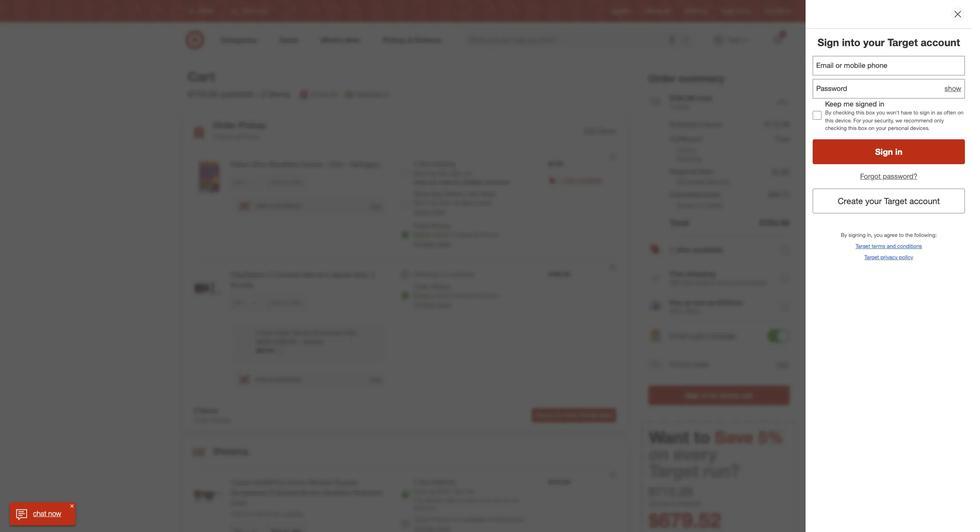 Task type: vqa. For each thing, say whether or not it's contained in the screenshot.
rightmost Party
no



Task type: describe. For each thing, give the bounding box(es) containing it.
following:
[[914, 232, 937, 238]]

on down security,
[[869, 125, 875, 131]]

forgot
[[860, 172, 881, 181]]

2 vertical spatial you
[[874, 232, 883, 238]]

1 horizontal spatial offer
[[676, 245, 691, 254]]

password?
[[883, 172, 917, 181]]

pickup inside button
[[579, 412, 597, 418]]

as down the delivery
[[454, 199, 460, 206]]

51mm
[[287, 478, 307, 487]]

order pickup not available at richmond
[[413, 516, 524, 523]]

sunglasses
[[231, 488, 267, 497]]

at down 6pm
[[473, 231, 479, 238]]

at inside order pickup 2 items at pinole
[[235, 133, 240, 140]]

- inside 2 year video games protection plan ($450-$499.99) - allstate
[[299, 338, 301, 345]]

signed
[[855, 99, 877, 108]]

none text field inside sign into your target account dialog
[[813, 56, 965, 75]]

What can we help you find? suggestions appear below search field
[[463, 30, 684, 50]]

you inside 2-day shipping get it by sat, nov 18 when you order by 12:00pm tomorrow
[[429, 179, 438, 186]]

free shipping with $35 orders* (exclusions apply)
[[670, 270, 767, 286]]

raisin bran breakfast cereal - 24oz - kellogg's image
[[190, 159, 225, 195]]

promo
[[670, 360, 691, 369]]

✕ button
[[68, 502, 75, 510]]

year
[[261, 329, 273, 336]]

items inside "$784.98 total 3 items"
[[675, 103, 690, 110]]

not available radio
[[401, 520, 410, 529]]

gift
[[695, 332, 705, 340]]

94806
[[705, 202, 722, 209]]

order inside 2 items order pickup
[[194, 416, 209, 424]]

0 vertical spatial this
[[856, 109, 864, 116]]

your inside create your target account button
[[865, 196, 882, 206]]

2 change store button from the top
[[413, 300, 451, 309]]

with inside pay as low as $73/mo. with affirm
[[670, 308, 682, 315]]

2 vertical spatial save
[[715, 427, 754, 448]]

policy
[[899, 254, 913, 260]]

2 horizontal spatial -
[[346, 160, 349, 169]]

target privacy policy
[[864, 254, 913, 260]]

order summary
[[648, 72, 725, 84]]

sign into your target account dialog
[[806, 0, 972, 532]]

cart item ready to fulfill group containing playstation 5 console marvel's spider-man 2 bundle
[[183, 259, 627, 400]]

$715.28 current subtotal
[[649, 484, 701, 508]]

includes
[[457, 497, 477, 504]]

for for breakfast
[[283, 178, 290, 185]]

target inside create your target account button
[[884, 196, 907, 206]]

orders*
[[696, 279, 716, 286]]

order inside check out order pickup items button
[[563, 412, 578, 418]]

chat
[[33, 509, 46, 518]]

2- for raisin bran breakfast cereal - 24oz - kellogg's
[[413, 160, 419, 167]]

sign in to check out button
[[648, 386, 790, 405]]

within for 2nd the change store button from the bottom of the page
[[433, 231, 449, 238]]

target inside "target circle" link
[[720, 8, 735, 14]]

0 vertical spatial 1 offer available
[[559, 176, 602, 184]]

order pickup ready within 2 hours at pinole change store for 1st the change store button from the bottom of the page
[[413, 283, 498, 308]]

24oz
[[329, 160, 344, 169]]

apply)
[[750, 279, 767, 286]]

1 horizontal spatial 1
[[670, 245, 674, 254]]

0 vertical spatial checking
[[833, 109, 854, 116]]

your down security,
[[876, 125, 886, 131]]

*
[[784, 429, 786, 436]]

none checkbox inside sign into your target account dialog
[[813, 111, 822, 120]]

5
[[269, 270, 272, 279]]

registry link
[[612, 7, 631, 15]]

now
[[48, 509, 61, 518]]

sign
[[920, 109, 930, 116]]

$715.28 for $715.28
[[764, 120, 790, 129]]

sign for sign in
[[875, 147, 893, 157]]

$499.99)
[[273, 338, 297, 345]]

check
[[536, 412, 552, 418]]

email
[[670, 332, 687, 340]]

personal
[[888, 125, 909, 131]]

want
[[649, 427, 689, 448]]

subtotal
[[670, 120, 696, 129]]

0 horizontal spatial offer
[[564, 176, 576, 184]]

pickup inside pickup shipping
[[677, 146, 696, 153]]

items)
[[705, 121, 722, 128]]

by left sat, at the left
[[430, 170, 437, 177]]

into
[[842, 36, 860, 48]]

and inside sign into your target account dialog
[[887, 243, 896, 249]]

me
[[844, 99, 854, 108]]

marvel's
[[303, 270, 329, 279]]

raisin bran breakfast cereal - 24oz - kellogg's
[[231, 160, 380, 169]]

coach hc8374u 51mm woman square sunglasses polarized brown gradient polarized lens link
[[231, 478, 387, 508]]

you inside keep me signed in by checking this box you won't have to sign in as often on this device. for your security, we recommend only checking this box on your personal devices.
[[876, 109, 885, 116]]

save for later button for breakfast
[[266, 175, 306, 189]]

coach hc8374u 51mm woman square sunglasses polarized brown gradient polarized lens image
[[190, 478, 225, 513]]

estimated bag fee
[[677, 178, 730, 186]]

$715.28 subtotal
[[188, 89, 253, 99]]

as up affirm
[[684, 298, 692, 307]]

it for coach hc8374u 51mm woman square sunglasses polarized brown gradient polarized lens
[[425, 488, 429, 495]]

account inside button
[[909, 196, 940, 206]]

shipping for shipping not available
[[413, 270, 438, 278]]

($450-
[[256, 338, 273, 345]]

shipping for coach hc8374u 51mm woman square sunglasses polarized brown gradient polarized lens
[[431, 478, 455, 486]]

it inside same day delivery with shipt get it as soon as 6pm today learn more
[[425, 199, 429, 206]]

order inside order pickup 2 items at pinole
[[213, 120, 236, 130]]

none password field inside sign into your target account dialog
[[813, 79, 965, 98]]

1 vertical spatial a
[[689, 332, 693, 340]]

terms
[[872, 243, 885, 249]]

pickup inside order pickup 2 items at pinole
[[238, 120, 266, 130]]

$715.28 for $715.28 subtotal
[[188, 89, 218, 99]]

1 vertical spatial this
[[825, 117, 834, 124]]

for for console
[[283, 299, 290, 306]]

save for later for breakfast
[[270, 178, 302, 185]]

your right the for
[[863, 117, 873, 124]]

sign into your target account
[[818, 36, 960, 48]]

list containing pinole (2)
[[299, 89, 390, 100]]

signing
[[849, 232, 866, 238]]

playstation 5 console marvel's spider-man 2 bundle link
[[231, 270, 387, 290]]

hours for 2nd the change store button from the bottom of the page
[[456, 231, 472, 238]]

ad
[[664, 8, 671, 14]]

get for coach hc8374u 51mm woman square sunglasses polarized brown gradient polarized lens
[[413, 488, 423, 495]]

0 vertical spatial account
[[921, 36, 960, 48]]

check out order pickup items button
[[532, 408, 616, 422]]

target terms and conditions
[[856, 243, 922, 249]]

gradient
[[323, 488, 350, 497]]

nov for raisin bran breakfast cereal - 24oz - kellogg's
[[451, 170, 462, 177]]

promo code
[[670, 360, 709, 369]]

in left check
[[702, 391, 708, 400]]

by right order
[[454, 179, 460, 186]]

1 vertical spatial out
[[554, 412, 562, 418]]

$73/mo.
[[717, 298, 744, 307]]

keep
[[825, 99, 842, 108]]

$68.70
[[768, 190, 790, 199]]

every
[[674, 444, 717, 464]]

5%
[[758, 427, 784, 448]]

shipt
[[481, 190, 495, 198]]

$5.29
[[548, 160, 563, 167]]

save for later button for console
[[266, 295, 306, 310]]

delivery
[[444, 190, 466, 198]]

by inside 2-day shipping get it by mon, nov 20 this delivery date includes extra time for the weekend.
[[430, 488, 437, 495]]

0 vertical spatial add button
[[369, 202, 381, 210]]

3 for 3 items
[[261, 89, 266, 99]]

(1)
[[383, 91, 390, 98]]

$784.98 for $784.98 total 3 items
[[670, 94, 695, 102]]

bundle
[[231, 280, 253, 289]]

day
[[431, 190, 442, 198]]

shipping inside free shipping with $35 orders* (exclusions apply)
[[687, 270, 715, 278]]

luxottica
[[282, 510, 304, 517]]

on down estimated taxes
[[696, 202, 703, 209]]

free for free shipping with $35 orders* (exclusions apply)
[[670, 270, 685, 278]]

(3
[[698, 121, 704, 128]]

save for breakfast
[[270, 178, 282, 185]]

1 vertical spatial checking
[[825, 125, 847, 131]]

store pickup radio for 1st the change store button from the bottom of the page
[[401, 291, 410, 300]]

playstation
[[231, 270, 267, 279]]

with inside free shipping with $35 orders* (exclusions apply)
[[670, 279, 682, 286]]

a for top add button
[[269, 202, 272, 210]]

order
[[439, 179, 453, 186]]

get for raisin bran breakfast cereal - 24oz - kellogg's
[[413, 170, 423, 177]]

items inside order pickup 2 items at pinole
[[218, 133, 233, 140]]

change for 2nd the change store button from the bottom of the page
[[413, 240, 435, 247]]

hours for 1st the change store button from the bottom of the page
[[456, 292, 472, 299]]

shipping for shipping
[[213, 446, 248, 456]]

substitute for add button to the bottom
[[274, 375, 301, 383]]

same
[[413, 190, 429, 198]]

0 vertical spatial out
[[742, 391, 753, 400]]

redcard link
[[685, 7, 706, 15]]

find stores link
[[764, 7, 791, 15]]

2 vertical spatial this
[[848, 125, 857, 131]]

in,
[[867, 232, 872, 238]]

check
[[719, 391, 740, 400]]

2-day shipping get it by mon, nov 20 this delivery date includes extra time for the weekend.
[[413, 478, 519, 511]]

at left richmond
[[488, 516, 493, 523]]

2 inside 2 items order pickup
[[194, 406, 197, 415]]

(2)
[[330, 91, 337, 98]]

0 horizontal spatial subtotal
[[220, 89, 253, 99]]

$1.00 button
[[772, 165, 790, 178]]

at down shipping not available
[[473, 292, 479, 299]]



Task type: locate. For each thing, give the bounding box(es) containing it.
0 vertical spatial change store button
[[413, 239, 451, 248]]

shipping inside 2-day shipping get it by mon, nov 20 this delivery date includes extra time for the weekend.
[[431, 478, 455, 486]]

3 right $715.28 subtotal
[[261, 89, 266, 99]]

order pickup 2 items at pinole
[[213, 120, 266, 140]]

add a substitute for top add button
[[255, 202, 301, 210]]

later down playstation 5 console marvel's spider-man 2 bundle
[[291, 299, 302, 306]]

0 vertical spatial shipping
[[431, 160, 455, 167]]

you up security,
[[876, 109, 885, 116]]

for inside 2-day shipping get it by mon, nov 20 this delivery date includes extra time for the weekend.
[[503, 497, 510, 504]]

taxes
[[704, 190, 721, 199]]

save for later button down breakfast
[[266, 175, 306, 189]]

2 it from the top
[[425, 199, 429, 206]]

2- for coach hc8374u 51mm woman square sunglasses polarized brown gradient polarized lens
[[413, 478, 419, 486]]

0 vertical spatial $784.98
[[670, 94, 695, 102]]

store down shipping not available
[[437, 300, 451, 308]]

affirm image
[[650, 301, 661, 310]]

save down breakfast
[[270, 178, 282, 185]]

1 offer available button down $5.29 at the right top
[[559, 176, 602, 185]]

6pm
[[462, 199, 475, 206]]

ready for 1st the change store button from the bottom of the page
[[413, 292, 431, 299]]

1 horizontal spatial the
[[905, 232, 913, 238]]

a down $69.00
[[269, 375, 272, 383]]

$1.00
[[772, 167, 790, 176]]

$69.00
[[256, 346, 274, 354]]

1 vertical spatial the
[[511, 497, 519, 504]]

2 substitute from the top
[[274, 375, 301, 383]]

1 ready from the top
[[413, 231, 431, 238]]

sign in button
[[813, 139, 965, 164]]

shipping inside 2-day shipping get it by sat, nov 18 when you order by 12:00pm tomorrow
[[431, 160, 455, 167]]

2 store from the top
[[437, 300, 451, 308]]

2 with from the top
[[670, 308, 682, 315]]

date
[[445, 497, 455, 504]]

1 vertical spatial it
[[425, 199, 429, 206]]

sat,
[[439, 170, 450, 177]]

1 vertical spatial $715.28
[[764, 120, 790, 129]]

items inside button
[[598, 412, 612, 418]]

change down learn
[[413, 240, 435, 247]]

0 horizontal spatial the
[[511, 497, 519, 504]]

it for raisin bran breakfast cereal - 24oz - kellogg's
[[425, 170, 429, 177]]

registry
[[612, 8, 631, 14]]

sign for sign in to check out
[[685, 391, 700, 400]]

more
[[431, 208, 445, 215]]

2 horizontal spatial sign
[[875, 147, 893, 157]]

to inside button
[[710, 391, 717, 400]]

free up $35
[[670, 270, 685, 278]]

0 horizontal spatial polarized
[[269, 488, 299, 497]]

hours down 6pm
[[456, 231, 472, 238]]

0 vertical spatial sign
[[818, 36, 839, 48]]

by down keep
[[825, 109, 831, 116]]

day
[[419, 160, 429, 167], [419, 478, 429, 486]]

sign up forgot password?
[[875, 147, 893, 157]]

2 vertical spatial get
[[413, 488, 423, 495]]

with
[[468, 190, 479, 198]]

substitute
[[274, 202, 301, 210], [274, 375, 301, 383]]

weekly
[[646, 8, 663, 14]]

3 it from the top
[[425, 488, 429, 495]]

within for 1st the change store button from the bottom of the page
[[433, 292, 449, 299]]

and right sold
[[243, 510, 252, 517]]

shipping (1)
[[356, 91, 390, 98]]

3 get from the top
[[413, 488, 423, 495]]

1 polarized from the left
[[269, 488, 299, 497]]

substitute down breakfast
[[274, 202, 301, 210]]

1 horizontal spatial out
[[742, 391, 753, 400]]

stores
[[776, 8, 791, 14]]

1 substitute from the top
[[274, 202, 301, 210]]

nov for coach hc8374u 51mm woman square sunglasses polarized brown gradient polarized lens
[[454, 488, 465, 495]]

estimated for estimated bag fee
[[677, 178, 705, 186]]

on inside on every target run?
[[649, 444, 669, 464]]

1 vertical spatial nov
[[454, 488, 465, 495]]

for right the time
[[503, 497, 510, 504]]

for
[[853, 117, 861, 124]]

checking down device.
[[825, 125, 847, 131]]

you up day
[[429, 179, 438, 186]]

0 vertical spatial store
[[437, 240, 451, 247]]

get up this
[[413, 488, 423, 495]]

save for console
[[270, 299, 282, 306]]

1 offer available button up free shipping with $35 orders* (exclusions apply)
[[648, 236, 790, 264]]

console
[[274, 270, 301, 279]]

Service plan checkbox
[[240, 338, 249, 347]]

$715.28 for $715.28 current subtotal
[[649, 484, 693, 500]]

to inside keep me signed in by checking this box you won't have to sign in as often on this device. for your security, we recommend only checking this box on your personal devices.
[[914, 109, 918, 116]]

estimated up based
[[670, 190, 702, 199]]

0 horizontal spatial 1 offer available button
[[559, 176, 602, 185]]

1 vertical spatial with
[[670, 308, 682, 315]]

1 vertical spatial offer
[[676, 245, 691, 254]]

subtotal (3 items)
[[670, 120, 722, 129]]

hours
[[456, 231, 472, 238], [456, 292, 472, 299]]

3 inside "$784.98 total 3 items"
[[670, 103, 673, 110]]

$784.98
[[670, 94, 695, 102], [760, 218, 790, 228]]

store for 2nd the change store button from the bottom of the page
[[437, 240, 451, 247]]

1 horizontal spatial 1 offer available button
[[648, 236, 790, 264]]

pinole (2)
[[311, 91, 337, 98]]

1 horizontal spatial 1 offer available
[[670, 245, 723, 254]]

show button
[[945, 84, 961, 94]]

available
[[578, 176, 602, 184], [693, 245, 723, 254], [450, 270, 475, 278], [462, 516, 486, 523]]

1 vertical spatial box
[[858, 125, 867, 131]]

save for later down breakfast
[[270, 178, 302, 185]]

1 vertical spatial and
[[243, 510, 252, 517]]

want to save 5% *
[[649, 427, 786, 448]]

3 cart item ready to fulfill group from the top
[[183, 467, 627, 532]]

1 add a substitute from the top
[[255, 202, 301, 210]]

add
[[255, 202, 267, 210], [370, 202, 381, 210], [776, 360, 789, 369], [255, 375, 267, 383], [370, 376, 381, 383]]

store up shipping not available
[[437, 240, 451, 247]]

1 vertical spatial you
[[429, 179, 438, 186]]

redcard
[[685, 8, 706, 14]]

the right the time
[[511, 497, 519, 504]]

by signing in, you agree to the following:
[[841, 232, 937, 238]]

1 with from the top
[[670, 279, 682, 286]]

0 vertical spatial later
[[291, 178, 302, 185]]

cart item ready to fulfill group containing coach hc8374u 51mm woman square sunglasses polarized brown gradient polarized lens
[[183, 467, 627, 532]]

add a substitute
[[255, 202, 301, 210], [255, 375, 301, 383]]

0 horizontal spatial not
[[440, 270, 449, 278]]

forgot password? link
[[860, 172, 917, 181]]

in right sign
[[931, 109, 935, 116]]

2- up this
[[413, 478, 419, 486]]

for down breakfast
[[283, 178, 290, 185]]

2 inside playstation 5 console marvel's spider-man 2 bundle
[[371, 270, 375, 279]]

0 vertical spatial hours
[[456, 231, 472, 238]]

change for 1st the change store button from the bottom of the page
[[413, 300, 435, 308]]

your right into at right top
[[863, 36, 885, 48]]

it up when
[[425, 170, 429, 177]]

to right "want"
[[694, 427, 710, 448]]

0 vertical spatial nov
[[451, 170, 462, 177]]

your right create on the right top
[[865, 196, 882, 206]]

shipping for shipping (1)
[[356, 91, 381, 98]]

shipping up orders*
[[687, 270, 715, 278]]

as up only
[[937, 109, 942, 116]]

1 cart item ready to fulfill group from the top
[[183, 149, 627, 259]]

based on 94806
[[677, 202, 722, 209]]

0 vertical spatial add a substitute
[[255, 202, 301, 210]]

affirm image
[[648, 300, 663, 314]]

time
[[492, 497, 502, 504]]

0 vertical spatial the
[[905, 232, 913, 238]]

later for console
[[291, 299, 302, 306]]

target inside on every target run?
[[649, 461, 699, 481]]

1 vertical spatial store pickup radio
[[401, 291, 410, 300]]

the
[[905, 232, 913, 238], [511, 497, 519, 504]]

1 vertical spatial sign
[[875, 147, 893, 157]]

the inside sign into your target account dialog
[[905, 232, 913, 238]]

store pickup radio for 2nd the change store button from the bottom of the page
[[401, 230, 410, 239]]

on right often
[[958, 109, 964, 116]]

1 get from the top
[[413, 170, 423, 177]]

1 offer available down total at the top of page
[[670, 245, 723, 254]]

get up learn
[[413, 199, 423, 206]]

as
[[937, 109, 942, 116], [430, 199, 437, 206], [454, 199, 460, 206], [684, 298, 692, 307], [708, 298, 716, 307]]

this
[[856, 109, 864, 116], [825, 117, 834, 124], [848, 125, 857, 131]]

to right agree
[[899, 232, 904, 238]]

a down breakfast
[[269, 202, 272, 210]]

as down day
[[430, 199, 437, 206]]

1 day from the top
[[419, 160, 429, 167]]

nov left 18
[[451, 170, 462, 177]]

1 save for later from the top
[[270, 178, 302, 185]]

2 hours from the top
[[456, 292, 472, 299]]

2 year video games protection plan ($450-$499.99) - allstate
[[256, 329, 356, 345]]

1 vertical spatial 2-
[[413, 478, 419, 486]]

2 cart item ready to fulfill group from the top
[[183, 259, 627, 400]]

richmond
[[495, 516, 524, 523]]

2 inside order pickup 2 items at pinole
[[213, 133, 217, 140]]

0 vertical spatial get
[[413, 170, 423, 177]]

1 vertical spatial get
[[413, 199, 423, 206]]

1 vertical spatial account
[[909, 196, 940, 206]]

free up $1.00
[[776, 134, 790, 143]]

shipping up sat, at the left
[[431, 160, 455, 167]]

subtotal inside '$715.28 current subtotal'
[[675, 500, 701, 508]]

add a substitute for add button to the bottom
[[255, 375, 301, 383]]

a
[[269, 202, 272, 210], [689, 332, 693, 340], [269, 375, 272, 383]]

won't
[[886, 109, 899, 116]]

later
[[291, 178, 302, 185], [291, 299, 302, 306]]

cart item ready to fulfill group
[[183, 149, 627, 259], [183, 259, 627, 400], [183, 467, 627, 532]]

0 vertical spatial 2-
[[413, 160, 419, 167]]

order pickup ready within 2 hours at pinole change store for 2nd the change store button from the bottom of the page
[[413, 222, 498, 247]]

add a substitute down $69.00
[[255, 375, 301, 383]]

day up when
[[419, 160, 429, 167]]

0 vertical spatial by
[[825, 109, 831, 116]]

$715.28 inside '$715.28 current subtotal'
[[649, 484, 693, 500]]

nov inside 2-day shipping get it by mon, nov 20 this delivery date includes extra time for the weekend.
[[454, 488, 465, 495]]

ready for 2nd the change store button from the bottom of the page
[[413, 231, 431, 238]]

1 horizontal spatial 3
[[670, 103, 673, 110]]

a for add button to the bottom
[[269, 375, 272, 383]]

2 polarized from the left
[[352, 488, 382, 497]]

change store button down learn more button
[[413, 239, 451, 248]]

substitute for top add button
[[274, 202, 301, 210]]

1 vertical spatial free
[[670, 270, 685, 278]]

get inside same day delivery with shipt get it as soon as 6pm today learn more
[[413, 199, 423, 206]]

2-day shipping get it by sat, nov 18 when you order by 12:00pm tomorrow
[[413, 160, 509, 186]]

0 horizontal spatial $784.98
[[670, 94, 695, 102]]

a left gift
[[689, 332, 693, 340]]

shipping up the mon,
[[431, 478, 455, 486]]

estimated down regional fees
[[677, 178, 705, 186]]

0 vertical spatial with
[[670, 279, 682, 286]]

to left check
[[710, 391, 717, 400]]

checking up device.
[[833, 109, 854, 116]]

0 vertical spatial a
[[269, 202, 272, 210]]

1 change from the top
[[413, 240, 435, 247]]

1 vertical spatial save for later button
[[266, 295, 306, 310]]

woman
[[309, 478, 333, 487]]

pickup inside 2 items order pickup
[[211, 416, 230, 424]]

target inside target privacy policy "link"
[[864, 254, 879, 260]]

0 horizontal spatial sign
[[685, 391, 700, 400]]

0 vertical spatial ready
[[413, 231, 431, 238]]

0 vertical spatial box
[[866, 109, 875, 116]]

save up "run?"
[[715, 427, 754, 448]]

0 vertical spatial and
[[887, 243, 896, 249]]

0 horizontal spatial free
[[670, 270, 685, 278]]

weekly ad
[[646, 8, 671, 14]]

find stores
[[764, 8, 791, 14]]

2 store pickup radio from the top
[[401, 291, 410, 300]]

add a substitute down breakfast
[[255, 202, 301, 210]]

0 vertical spatial store pickup radio
[[401, 230, 410, 239]]

0 vertical spatial it
[[425, 170, 429, 177]]

1 order pickup ready within 2 hours at pinole change store from the top
[[413, 222, 498, 247]]

2 2- from the top
[[413, 478, 419, 486]]

day for raisin bran breakfast cereal - 24oz - kellogg's
[[419, 160, 429, 167]]

as right 'low'
[[708, 298, 716, 307]]

target circle
[[720, 8, 750, 14]]

subtotal right "current"
[[675, 500, 701, 508]]

1 offer available down $5.29 at the right top
[[559, 176, 602, 184]]

- right 24oz
[[346, 160, 349, 169]]

ready down shipping not available
[[413, 292, 431, 299]]

create
[[838, 196, 863, 206]]

store for 1st the change store button from the bottom of the page
[[437, 300, 451, 308]]

1 vertical spatial cart item ready to fulfill group
[[183, 259, 627, 400]]

3
[[782, 32, 784, 37], [261, 89, 266, 99], [670, 103, 673, 110]]

search button
[[678, 30, 700, 51]]

run?
[[704, 461, 740, 481]]

allstate
[[303, 338, 323, 345]]

2 within from the top
[[433, 292, 449, 299]]

this left device.
[[825, 117, 834, 124]]

1 vertical spatial 1
[[670, 245, 674, 254]]

cart item ready to fulfill group containing raisin bran breakfast cereal - 24oz - kellogg's
[[183, 149, 627, 259]]

pay as low as $73/mo. with affirm
[[670, 298, 744, 315]]

it up delivery
[[425, 488, 429, 495]]

1 horizontal spatial -
[[324, 160, 327, 169]]

it inside 2-day shipping get it by sat, nov 18 when you order by 12:00pm tomorrow
[[425, 170, 429, 177]]

day inside 2-day shipping get it by sat, nov 18 when you order by 12:00pm tomorrow
[[419, 160, 429, 167]]

None radio
[[401, 199, 410, 208], [401, 270, 410, 279], [401, 199, 410, 208], [401, 270, 410, 279]]

cereal
[[301, 160, 322, 169]]

✕
[[70, 503, 73, 509]]

1 it from the top
[[425, 170, 429, 177]]

2 inside 2 year video games protection plan ($450-$499.99) - allstate
[[256, 329, 259, 336]]

1 vertical spatial hours
[[456, 292, 472, 299]]

0 vertical spatial estimated
[[677, 178, 705, 186]]

0 vertical spatial day
[[419, 160, 429, 167]]

2 add a substitute from the top
[[255, 375, 301, 383]]

1 vertical spatial add button
[[776, 359, 790, 370]]

2 vertical spatial shipping
[[431, 478, 455, 486]]

0 horizontal spatial out
[[554, 412, 562, 418]]

checking
[[833, 109, 854, 116], [825, 125, 847, 131]]

sign for sign into your target account
[[818, 36, 839, 48]]

18
[[464, 170, 471, 177]]

free for free
[[776, 134, 790, 143]]

privacy
[[880, 254, 898, 260]]

day for coach hc8374u 51mm woman square sunglasses polarized brown gradient polarized lens
[[419, 478, 429, 486]]

shipping inside list
[[356, 91, 381, 98]]

it inside 2-day shipping get it by mon, nov 20 this delivery date includes extra time for the weekend.
[[425, 488, 429, 495]]

low
[[694, 298, 706, 307]]

within
[[433, 231, 449, 238], [433, 292, 449, 299]]

0 vertical spatial subtotal
[[220, 89, 253, 99]]

1 vertical spatial change store button
[[413, 300, 451, 309]]

this up the for
[[856, 109, 864, 116]]

by inside 'coach hc8374u 51mm woman square sunglasses polarized brown gradient polarized lens sold and shipped by luxottica'
[[274, 510, 280, 517]]

$784.98 down $68.70
[[760, 218, 790, 228]]

get up when
[[413, 170, 423, 177]]

- left 24oz
[[324, 160, 327, 169]]

2 save for later from the top
[[270, 299, 302, 306]]

1 horizontal spatial and
[[887, 243, 896, 249]]

None password field
[[813, 79, 965, 98]]

3 for 3
[[782, 32, 784, 37]]

save down 5
[[270, 299, 282, 306]]

fulfillment
[[670, 134, 702, 143]]

1 horizontal spatial subtotal
[[675, 500, 701, 508]]

current
[[649, 500, 673, 508]]

2 vertical spatial 3
[[670, 103, 673, 110]]

$784.98 for $784.98
[[760, 218, 790, 228]]

substitute down $69.00
[[274, 375, 301, 383]]

None text field
[[813, 56, 965, 75]]

and inside 'coach hc8374u 51mm woman square sunglasses polarized brown gradient polarized lens sold and shipped by luxottica'
[[243, 510, 252, 517]]

3 link
[[768, 30, 788, 50]]

sign left into at right top
[[818, 36, 839, 48]]

the up conditions
[[905, 232, 913, 238]]

1 vertical spatial ready
[[413, 292, 431, 299]]

pinole inside order pickup 2 items at pinole
[[242, 133, 259, 140]]

day up this
[[419, 478, 429, 486]]

ready down learn
[[413, 231, 431, 238]]

free inside free shipping with $35 orders* (exclusions apply)
[[670, 270, 685, 278]]

offer
[[564, 176, 576, 184], [676, 245, 691, 254]]

soon
[[438, 199, 452, 206]]

target terms and conditions link
[[856, 242, 922, 250]]

0 vertical spatial $715.28
[[188, 89, 218, 99]]

0 vertical spatial order pickup ready within 2 hours at pinole change store
[[413, 222, 498, 247]]

$35
[[684, 279, 694, 286]]

1 save for later button from the top
[[266, 175, 306, 189]]

polarized down '51mm'
[[269, 488, 299, 497]]

2 save for later button from the top
[[266, 295, 306, 310]]

raisin bran breakfast cereal - 24oz - kellogg's link
[[231, 159, 387, 170]]

within down shipping not available
[[433, 292, 449, 299]]

0 vertical spatial 3
[[782, 32, 784, 37]]

1 within from the top
[[433, 231, 449, 238]]

3 down stores
[[782, 32, 784, 37]]

None radio
[[401, 168, 410, 177], [401, 490, 410, 499], [401, 168, 410, 177], [401, 490, 410, 499]]

items inside 2 items order pickup
[[199, 406, 218, 415]]

change store button down shipping not available
[[413, 300, 451, 309]]

2 later from the top
[[291, 299, 302, 306]]

0 vertical spatial 1 offer available button
[[559, 176, 602, 185]]

2- inside 2-day shipping get it by mon, nov 20 this delivery date includes extra time for the weekend.
[[413, 478, 419, 486]]

- down games at left bottom
[[299, 338, 301, 345]]

regional
[[670, 167, 698, 176]]

1 vertical spatial order pickup ready within 2 hours at pinole change store
[[413, 283, 498, 308]]

chat now dialog
[[10, 502, 75, 526]]

2- inside 2-day shipping get it by sat, nov 18 when you order by 12:00pm tomorrow
[[413, 160, 419, 167]]

list
[[299, 89, 390, 100]]

playstation 5 console marvel&#39;s spider-man 2 bundle image
[[190, 270, 225, 305]]

2 horizontal spatial $715.28
[[764, 120, 790, 129]]

1 change store button from the top
[[413, 239, 451, 248]]

as inside keep me signed in by checking this box you won't have to sign in as often on this device. for your security, we recommend only checking this box on your personal devices.
[[937, 109, 942, 116]]

save for later button down console
[[266, 295, 306, 310]]

nov
[[451, 170, 462, 177], [454, 488, 465, 495]]

it
[[425, 170, 429, 177], [425, 199, 429, 206], [425, 488, 429, 495]]

None checkbox
[[813, 111, 822, 120]]

1 store pickup radio from the top
[[401, 230, 410, 239]]

2 order pickup ready within 2 hours at pinole change store from the top
[[413, 283, 498, 308]]

0 horizontal spatial $715.28
[[188, 89, 218, 99]]

0 vertical spatial change
[[413, 240, 435, 247]]

1 store from the top
[[437, 240, 451, 247]]

items
[[268, 89, 290, 99], [675, 103, 690, 110], [218, 133, 233, 140], [199, 406, 218, 415], [598, 412, 612, 418]]

1 horizontal spatial by
[[841, 232, 847, 238]]

1 down total at the top of page
[[670, 245, 674, 254]]

$784.98 down order summary
[[670, 94, 695, 102]]

message
[[707, 332, 736, 340]]

in down personal
[[895, 147, 902, 157]]

0 vertical spatial offer
[[564, 176, 576, 184]]

1 vertical spatial 1 offer available
[[670, 245, 723, 254]]

sign in to check out
[[685, 391, 753, 400]]

0 vertical spatial within
[[433, 231, 449, 238]]

by left signing
[[841, 232, 847, 238]]

and
[[887, 243, 896, 249], [243, 510, 252, 517]]

2 change from the top
[[413, 300, 435, 308]]

keep me signed in by checking this box you won't have to sign in as often on this device. for your security, we recommend only checking this box on your personal devices.
[[825, 99, 964, 131]]

0 horizontal spatial and
[[243, 510, 252, 517]]

1 hours from the top
[[456, 231, 472, 238]]

2 ready from the top
[[413, 292, 431, 299]]

$784.98 inside "$784.98 total 3 items"
[[670, 94, 695, 102]]

shipping for raisin bran breakfast cereal - 24oz - kellogg's
[[431, 160, 455, 167]]

day inside 2-day shipping get it by mon, nov 20 this delivery date includes extra time for the weekend.
[[419, 478, 429, 486]]

3 inside 3 link
[[782, 32, 784, 37]]

later for breakfast
[[291, 178, 302, 185]]

0 vertical spatial 1
[[559, 176, 562, 184]]

$784.98 total 3 items
[[670, 94, 712, 110]]

1 horizontal spatial not
[[452, 516, 461, 523]]

3 up subtotal
[[670, 103, 673, 110]]

order pickup ready within 2 hours at pinole change store down shipping not available
[[413, 283, 498, 308]]

0 vertical spatial save for later button
[[266, 175, 306, 189]]

with left $35
[[670, 279, 682, 286]]

1 later from the top
[[291, 178, 302, 185]]

1 2- from the top
[[413, 160, 419, 167]]

polarized down square
[[352, 488, 382, 497]]

later down raisin bran breakfast cereal - 24oz - kellogg's
[[291, 178, 302, 185]]

the inside 2-day shipping get it by mon, nov 20 this delivery date includes extra time for the weekend.
[[511, 497, 519, 504]]

0 vertical spatial free
[[776, 134, 790, 143]]

2 vertical spatial $715.28
[[649, 484, 693, 500]]

bran
[[252, 160, 267, 169]]

you right in,
[[874, 232, 883, 238]]

change store button
[[413, 239, 451, 248], [413, 300, 451, 309]]

save for later down console
[[270, 299, 302, 306]]

get inside 2-day shipping get it by sat, nov 18 when you order by 12:00pm tomorrow
[[413, 170, 423, 177]]

1 offer available button inside cart item ready to fulfill group
[[559, 176, 602, 185]]

save for later for console
[[270, 299, 302, 306]]

chat now
[[33, 509, 61, 518]]

2 vertical spatial add button
[[369, 375, 381, 384]]

get inside 2-day shipping get it by mon, nov 20 this delivery date includes extra time for the weekend.
[[413, 488, 423, 495]]

estimated for estimated taxes
[[670, 190, 702, 199]]

nov inside 2-day shipping get it by sat, nov 18 when you order by 12:00pm tomorrow
[[451, 170, 462, 177]]

1 down $5.29 at the right top
[[559, 176, 562, 184]]

summary
[[679, 72, 725, 84]]

Store pickup radio
[[401, 230, 410, 239], [401, 291, 410, 300]]

with
[[670, 279, 682, 286], [670, 308, 682, 315]]

2 day from the top
[[419, 478, 429, 486]]

spider-
[[331, 270, 355, 279]]

with down pay
[[670, 308, 682, 315]]

0 vertical spatial not
[[440, 270, 449, 278]]

sign down promo code
[[685, 391, 700, 400]]

1 vertical spatial not
[[452, 516, 461, 523]]

in right signed
[[879, 99, 884, 108]]

1 horizontal spatial polarized
[[352, 488, 382, 497]]

1 vertical spatial later
[[291, 299, 302, 306]]

target inside target terms and conditions link
[[856, 243, 870, 249]]

2 get from the top
[[413, 199, 423, 206]]

in
[[879, 99, 884, 108], [931, 109, 935, 116], [895, 147, 902, 157], [702, 391, 708, 400]]

out
[[742, 391, 753, 400], [554, 412, 562, 418]]

1 vertical spatial change
[[413, 300, 435, 308]]

at up raisin
[[235, 133, 240, 140]]

email a gift message
[[670, 332, 736, 340]]

subtotal up order pickup 2 items at pinole
[[220, 89, 253, 99]]

by inside keep me signed in by checking this box you won't have to sign in as often on this device. for your security, we recommend only checking this box on your personal devices.
[[825, 109, 831, 116]]

when
[[413, 179, 427, 186]]



